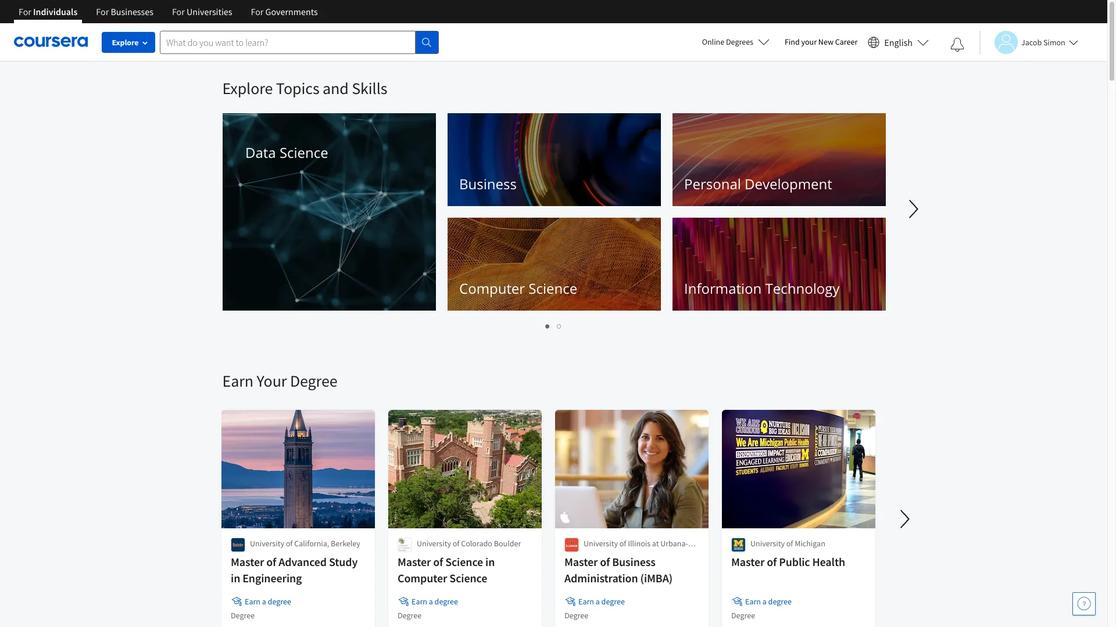Task type: describe. For each thing, give the bounding box(es) containing it.
of for colorado
[[452, 539, 459, 549]]

for for businesses
[[96, 6, 109, 17]]

public
[[779, 555, 810, 570]]

university for science
[[417, 539, 451, 549]]

master of business administration (imba)
[[564, 555, 672, 586]]

university for public
[[750, 539, 784, 549]]

of for california,
[[286, 539, 292, 549]]

career
[[835, 37, 858, 47]]

science inside data science link
[[279, 143, 328, 162]]

information technology link
[[672, 218, 886, 311]]

and
[[323, 78, 349, 99]]

of for public
[[767, 555, 777, 570]]

explore button
[[102, 32, 155, 53]]

computer inside 'master of science in computer science'
[[397, 571, 447, 586]]

4 degree from the left
[[768, 597, 791, 607]]

michigan
[[794, 539, 825, 549]]

for for individuals
[[19, 6, 31, 17]]

simon
[[1043, 37, 1065, 47]]

master of advanced study in engineering
[[230, 555, 357, 586]]

individuals
[[33, 6, 78, 17]]

online degrees button
[[693, 29, 779, 55]]

jacob simon
[[1021, 37, 1065, 47]]

online
[[702, 37, 724, 47]]

earn for master of advanced study in engineering
[[244, 597, 260, 607]]

explore topics and skills
[[222, 78, 387, 99]]

2
[[557, 321, 562, 332]]

What do you want to learn? text field
[[160, 31, 416, 54]]

in inside 'master of science in computer science'
[[485, 555, 495, 570]]

data science image
[[222, 113, 436, 311]]

business image
[[447, 113, 661, 206]]

master of science in computer science
[[397, 555, 495, 586]]

information technology
[[684, 279, 839, 298]]

university of michigan
[[750, 539, 825, 549]]

university of illinois at urbana- champaign
[[583, 539, 688, 561]]

engineering
[[242, 571, 302, 586]]

personal development image
[[672, 113, 886, 206]]

list inside explore topics and skills carousel element
[[222, 320, 885, 333]]

next slide image for earn your degree
[[891, 506, 919, 534]]

data science link
[[222, 113, 436, 311]]

university of colorado boulder image
[[397, 538, 412, 553]]

help center image
[[1077, 598, 1091, 612]]

master for master of advanced study in engineering
[[230, 555, 264, 570]]

advanced
[[278, 555, 326, 570]]

earn your degree carousel element
[[217, 336, 1116, 628]]

1
[[546, 321, 550, 332]]

earn your degree
[[222, 371, 337, 392]]

data
[[245, 143, 276, 162]]

earn left "your"
[[222, 371, 253, 392]]

earn a degree for computer
[[411, 597, 458, 607]]

find your new career link
[[779, 35, 863, 49]]

university for business
[[583, 539, 618, 549]]

university of illinois at urbana-champaign image
[[564, 538, 579, 553]]

degree for master of advanced study in engineering
[[230, 611, 254, 621]]

university of california, berkeley
[[250, 539, 360, 549]]

english button
[[863, 23, 934, 61]]

colorado
[[461, 539, 492, 549]]

governments
[[265, 6, 318, 17]]

next slide image for explore topics and skills
[[900, 195, 927, 223]]

degree for in
[[267, 597, 291, 607]]

jacob
[[1021, 37, 1042, 47]]

4 a from the left
[[762, 597, 766, 607]]

1 button
[[542, 320, 554, 333]]

computer inside explore topics and skills carousel element
[[459, 279, 525, 298]]

businesses
[[111, 6, 153, 17]]

university of california, berkeley image
[[230, 538, 245, 553]]

jacob simon button
[[980, 31, 1078, 54]]

earn a degree for in
[[244, 597, 291, 607]]

for governments
[[251, 6, 318, 17]]

show notifications image
[[950, 38, 964, 52]]

find
[[785, 37, 800, 47]]

information
[[684, 279, 761, 298]]



Task type: locate. For each thing, give the bounding box(es) containing it.
4 university from the left
[[750, 539, 784, 549]]

explore left topics
[[222, 78, 273, 99]]

degree
[[290, 371, 337, 392], [230, 611, 254, 621], [397, 611, 421, 621], [564, 611, 588, 621], [731, 611, 755, 621]]

a down master of public health
[[762, 597, 766, 607]]

boulder
[[494, 539, 521, 549]]

health
[[812, 555, 845, 570]]

new
[[818, 37, 834, 47]]

master for master of public health
[[731, 555, 764, 570]]

data science
[[245, 143, 328, 162]]

1 vertical spatial business
[[612, 555, 655, 570]]

degree for (imba)
[[601, 597, 625, 607]]

master inside 'master of science in computer science'
[[397, 555, 431, 570]]

for businesses
[[96, 6, 153, 17]]

computer science
[[459, 279, 577, 298]]

1 a from the left
[[262, 597, 266, 607]]

explore down for businesses
[[112, 37, 139, 48]]

urbana-
[[660, 539, 688, 549]]

of down "university of colorado boulder"
[[433, 555, 443, 570]]

for
[[19, 6, 31, 17], [96, 6, 109, 17], [172, 6, 185, 17], [251, 6, 264, 17]]

1 horizontal spatial computer
[[459, 279, 525, 298]]

1 horizontal spatial business
[[612, 555, 655, 570]]

development
[[744, 174, 832, 194]]

explore topics and skills carousel element
[[217, 62, 1116, 336]]

computer science image
[[447, 218, 661, 311]]

a for computer
[[429, 597, 433, 607]]

earn down master of public health
[[745, 597, 761, 607]]

personal
[[684, 174, 741, 194]]

earn down engineering
[[244, 597, 260, 607]]

of left public
[[767, 555, 777, 570]]

earn a degree down engineering
[[244, 597, 291, 607]]

of up engineering
[[266, 555, 276, 570]]

earn a degree for (imba)
[[578, 597, 625, 607]]

list containing 1
[[222, 320, 885, 333]]

1 horizontal spatial in
[[485, 555, 495, 570]]

3 a from the left
[[595, 597, 600, 607]]

explore for explore topics and skills
[[222, 78, 273, 99]]

personal development
[[684, 174, 832, 194]]

2 for from the left
[[96, 6, 109, 17]]

1 for from the left
[[19, 6, 31, 17]]

your
[[801, 37, 817, 47]]

university up master of public health
[[750, 539, 784, 549]]

1 vertical spatial next slide image
[[891, 506, 919, 534]]

0 horizontal spatial explore
[[112, 37, 139, 48]]

california,
[[294, 539, 329, 549]]

explore inside popup button
[[112, 37, 139, 48]]

1 master from the left
[[230, 555, 264, 570]]

master down university of michigan icon at the right bottom
[[731, 555, 764, 570]]

0 vertical spatial computer
[[459, 279, 525, 298]]

of left california,
[[286, 539, 292, 549]]

of for michigan
[[786, 539, 793, 549]]

explore
[[112, 37, 139, 48], [222, 78, 273, 99]]

master for master of business administration (imba)
[[564, 555, 597, 570]]

next slide image inside earn your degree carousel element
[[891, 506, 919, 534]]

next slide image
[[900, 195, 927, 223], [891, 506, 919, 534]]

personal development link
[[672, 113, 886, 206]]

of
[[286, 539, 292, 549], [452, 539, 459, 549], [619, 539, 626, 549], [786, 539, 793, 549], [266, 555, 276, 570], [433, 555, 443, 570], [600, 555, 610, 570], [767, 555, 777, 570]]

of left illinois
[[619, 539, 626, 549]]

business inside explore topics and skills carousel element
[[459, 174, 516, 194]]

2 university from the left
[[417, 539, 451, 549]]

computer science link
[[447, 218, 661, 311]]

earn down administration
[[578, 597, 594, 607]]

0 horizontal spatial computer
[[397, 571, 447, 586]]

for for governments
[[251, 6, 264, 17]]

None search field
[[160, 31, 439, 54]]

a down administration
[[595, 597, 600, 607]]

of for illinois
[[619, 539, 626, 549]]

of inside 'master of science in computer science'
[[433, 555, 443, 570]]

0 vertical spatial business
[[459, 174, 516, 194]]

online degrees
[[702, 37, 753, 47]]

2 earn a degree from the left
[[411, 597, 458, 607]]

university right university of colorado boulder icon
[[417, 539, 451, 549]]

master
[[230, 555, 264, 570], [397, 555, 431, 570], [564, 555, 597, 570], [731, 555, 764, 570]]

degree down master of public health
[[768, 597, 791, 607]]

4 for from the left
[[251, 6, 264, 17]]

business
[[459, 174, 516, 194], [612, 555, 655, 570]]

computer
[[459, 279, 525, 298], [397, 571, 447, 586]]

study
[[329, 555, 357, 570]]

earn for master of public health
[[745, 597, 761, 607]]

2 master from the left
[[397, 555, 431, 570]]

a down engineering
[[262, 597, 266, 607]]

for left businesses
[[96, 6, 109, 17]]

of left colorado
[[452, 539, 459, 549]]

4 master from the left
[[731, 555, 764, 570]]

list
[[222, 320, 885, 333]]

earn a degree down 'master of science in computer science'
[[411, 597, 458, 607]]

3 master from the left
[[564, 555, 597, 570]]

for left "individuals"
[[19, 6, 31, 17]]

degree for master of public health
[[731, 611, 755, 621]]

earn a degree
[[244, 597, 291, 607], [411, 597, 458, 607], [578, 597, 625, 607], [745, 597, 791, 607]]

at
[[652, 539, 659, 549]]

of for science
[[433, 555, 443, 570]]

master for master of science in computer science
[[397, 555, 431, 570]]

master inside master of business administration (imba)
[[564, 555, 597, 570]]

technology
[[765, 279, 839, 298]]

of inside university of illinois at urbana- champaign
[[619, 539, 626, 549]]

earn a degree down administration
[[578, 597, 625, 607]]

degrees
[[726, 37, 753, 47]]

of inside master of business administration (imba)
[[600, 555, 610, 570]]

earn
[[222, 371, 253, 392], [244, 597, 260, 607], [411, 597, 427, 607], [578, 597, 594, 607], [745, 597, 761, 607]]

universities
[[187, 6, 232, 17]]

of inside master of advanced study in engineering
[[266, 555, 276, 570]]

1 university from the left
[[250, 539, 284, 549]]

a down 'master of science in computer science'
[[429, 597, 433, 607]]

business link
[[447, 113, 661, 206]]

master down university of colorado boulder icon
[[397, 555, 431, 570]]

2 a from the left
[[429, 597, 433, 607]]

earn down 'master of science in computer science'
[[411, 597, 427, 607]]

0 vertical spatial explore
[[112, 37, 139, 48]]

university right university of california, berkeley icon
[[250, 539, 284, 549]]

0 vertical spatial in
[[485, 555, 495, 570]]

2 button
[[554, 320, 565, 333]]

earn for master of science in computer science
[[411, 597, 427, 607]]

in inside master of advanced study in engineering
[[230, 571, 240, 586]]

for individuals
[[19, 6, 78, 17]]

3 for from the left
[[172, 6, 185, 17]]

degree for master of science in computer science
[[397, 611, 421, 621]]

in down university of california, berkeley icon
[[230, 571, 240, 586]]

master of public health
[[731, 555, 845, 570]]

university
[[250, 539, 284, 549], [417, 539, 451, 549], [583, 539, 618, 549], [750, 539, 784, 549]]

earn a degree down master of public health
[[745, 597, 791, 607]]

for left the universities on the left of the page
[[172, 6, 185, 17]]

explore for explore
[[112, 37, 139, 48]]

degree down engineering
[[267, 597, 291, 607]]

0 vertical spatial next slide image
[[900, 195, 927, 223]]

3 degree from the left
[[601, 597, 625, 607]]

business inside master of business administration (imba)
[[612, 555, 655, 570]]

of for business
[[600, 555, 610, 570]]

degree for master of business administration (imba)
[[564, 611, 588, 621]]

find your new career
[[785, 37, 858, 47]]

in
[[485, 555, 495, 570], [230, 571, 240, 586]]

a for in
[[262, 597, 266, 607]]

degree
[[267, 597, 291, 607], [434, 597, 458, 607], [601, 597, 625, 607], [768, 597, 791, 607]]

1 degree from the left
[[267, 597, 291, 607]]

1 earn a degree from the left
[[244, 597, 291, 607]]

0 horizontal spatial in
[[230, 571, 240, 586]]

4 earn a degree from the left
[[745, 597, 791, 607]]

illinois
[[628, 539, 650, 549]]

topics
[[276, 78, 319, 99]]

for left governments
[[251, 6, 264, 17]]

your
[[257, 371, 287, 392]]

university up champaign in the bottom of the page
[[583, 539, 618, 549]]

university for advanced
[[250, 539, 284, 549]]

for for universities
[[172, 6, 185, 17]]

1 vertical spatial explore
[[222, 78, 273, 99]]

information technology image
[[672, 218, 886, 311]]

earn for master of business administration (imba)
[[578, 597, 594, 607]]

2 degree from the left
[[434, 597, 458, 607]]

university of colorado boulder
[[417, 539, 521, 549]]

degree for computer
[[434, 597, 458, 607]]

berkeley
[[331, 539, 360, 549]]

master inside master of advanced study in engineering
[[230, 555, 264, 570]]

science
[[279, 143, 328, 162], [528, 279, 577, 298], [445, 555, 483, 570], [449, 571, 487, 586]]

of for advanced
[[266, 555, 276, 570]]

0 horizontal spatial business
[[459, 174, 516, 194]]

in down colorado
[[485, 555, 495, 570]]

for universities
[[172, 6, 232, 17]]

of up master of public health
[[786, 539, 793, 549]]

a for (imba)
[[595, 597, 600, 607]]

3 earn a degree from the left
[[578, 597, 625, 607]]

champaign
[[583, 551, 622, 561]]

degree down 'master of science in computer science'
[[434, 597, 458, 607]]

coursera image
[[14, 33, 88, 51]]

(imba)
[[640, 571, 672, 586]]

english
[[884, 36, 913, 48]]

master down university of illinois at urbana-champaign icon
[[564, 555, 597, 570]]

administration
[[564, 571, 638, 586]]

1 horizontal spatial explore
[[222, 78, 273, 99]]

university inside university of illinois at urbana- champaign
[[583, 539, 618, 549]]

of up administration
[[600, 555, 610, 570]]

1 vertical spatial computer
[[397, 571, 447, 586]]

master down university of california, berkeley icon
[[230, 555, 264, 570]]

university of michigan image
[[731, 538, 746, 553]]

3 university from the left
[[583, 539, 618, 549]]

a
[[262, 597, 266, 607], [429, 597, 433, 607], [595, 597, 600, 607], [762, 597, 766, 607]]

skills
[[352, 78, 387, 99]]

1 vertical spatial in
[[230, 571, 240, 586]]

banner navigation
[[9, 0, 327, 32]]

degree down administration
[[601, 597, 625, 607]]

science inside computer science link
[[528, 279, 577, 298]]



Task type: vqa. For each thing, say whether or not it's contained in the screenshot.
Information Technology
yes



